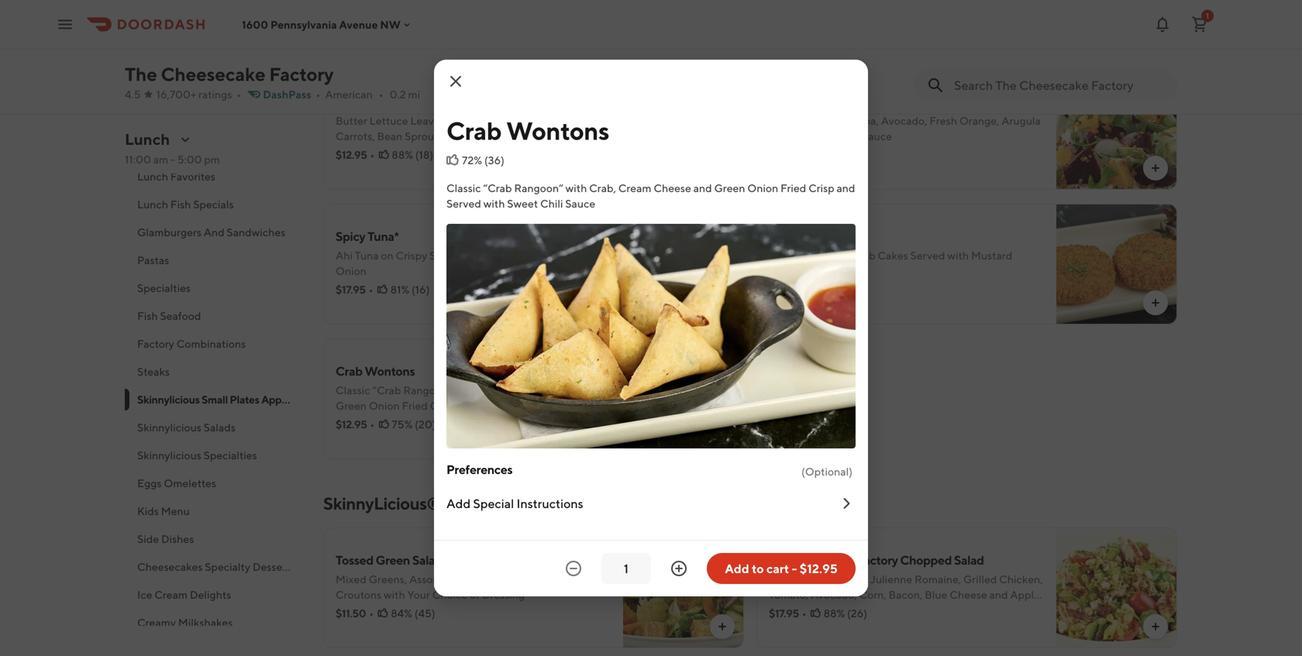 Task type: locate. For each thing, give the bounding box(es) containing it.
of up corn,
[[858, 573, 868, 586]]

• right $12.50
[[805, 283, 809, 296]]

specialties
[[137, 282, 191, 295], [204, 449, 257, 462]]

skinnylicious small plates appetizers
[[137, 393, 314, 406]]

0 vertical spatial $12.95 •
[[336, 148, 375, 161]]

$12.95 down the carrots,
[[336, 148, 367, 161]]

0 vertical spatial $17.95
[[336, 283, 366, 296]]

add for add to cart - $12.95
[[725, 562, 749, 576]]

1 vertical spatial lunch
[[137, 170, 168, 183]]

sauce down sauces at top left
[[565, 197, 596, 210]]

rice right the cilantro
[[567, 130, 589, 143]]

cream inside crab wontons classic "crab rangoon" with crab, cream cheese and green onion fried crisp and served with sweet chili sauce
[[508, 384, 541, 397]]

crab, inside classic "crab rangoon" with crab, cream cheese and green onion fried crisp and served with sweet chili sauce
[[589, 182, 616, 195]]

sauce down bite-
[[769, 265, 799, 278]]

eggs
[[137, 477, 162, 490]]

- inside button
[[792, 562, 797, 576]]

add item to cart image for beet and avocado salad
[[1150, 162, 1162, 174]]

beet and avocado salad glazed beets, quinoa, avocado, fresh orange, arugula and honey-yogurt sauce
[[769, 94, 1041, 143]]

0 horizontal spatial grilled
[[501, 114, 534, 127]]

skinnylicious for skinnylicious specialties
[[137, 449, 201, 462]]

carrots,
[[336, 130, 375, 143]]

1 vertical spatial crispy
[[396, 249, 427, 262]]

0 horizontal spatial crisp
[[430, 400, 456, 412]]

grilled left chicken,
[[964, 573, 997, 586]]

avocado, down blend in the bottom right of the page
[[811, 589, 857, 602]]

2 vertical spatial lunch
[[137, 198, 168, 211]]

1 horizontal spatial fried
[[781, 182, 806, 195]]

rangoon"
[[514, 182, 563, 195], [403, 384, 453, 397]]

2 horizontal spatial cream
[[618, 182, 652, 195]]

onion up 75%
[[369, 400, 400, 412]]

0 vertical spatial specialties
[[137, 282, 191, 295]]

crispy crab bites bite-sized little crab cakes served with mustard sauce
[[769, 229, 1013, 278]]

crab inside crab wontons classic "crab rangoon" with crab, cream cheese and green onion fried crisp and served with sweet chili sauce
[[336, 364, 363, 379]]

1 vertical spatial grilled
[[964, 573, 997, 586]]

1 horizontal spatial -
[[792, 562, 797, 576]]

0 horizontal spatial cream
[[154, 589, 188, 602]]

1 vertical spatial $12.95 •
[[336, 418, 375, 431]]

0 vertical spatial salads
[[204, 421, 236, 434]]

0 horizontal spatial chili
[[540, 197, 563, 210]]

72% (36)
[[462, 154, 505, 167]]

- right am
[[170, 153, 175, 166]]

green inside crab wontons classic "crab rangoon" with crab, cream cheese and green onion fried crisp and served with sweet chili sauce
[[336, 400, 367, 412]]

classic inside crab wontons classic "crab rangoon" with crab, cream cheese and green onion fried crisp and served with sweet chili sauce
[[336, 384, 370, 397]]

factory up julienne
[[857, 553, 898, 568]]

add inside button
[[447, 497, 471, 511]]

1 vertical spatial factory
[[137, 338, 174, 350]]

onion down ahi
[[336, 265, 367, 278]]

0 vertical spatial skinnylicious®
[[323, 494, 441, 514]]

fish seafood button
[[125, 302, 305, 330]]

0 horizontal spatial spicy
[[336, 229, 365, 244]]

rangoon" down sauces at top left
[[514, 182, 563, 195]]

fish left seafood
[[137, 310, 158, 322]]

1 horizontal spatial cheese
[[654, 182, 691, 195]]

$17.95 • down ahi
[[336, 283, 373, 296]]

1 vertical spatial 88%
[[824, 607, 845, 620]]

1 horizontal spatial "crab
[[483, 182, 512, 195]]

0 horizontal spatial specialties
[[137, 282, 191, 295]]

sauce inside crab wontons classic "crab rangoon" with crab, cream cheese and green onion fried crisp and served with sweet chili sauce
[[336, 415, 366, 428]]

dressing
[[482, 589, 525, 602]]

crispy inside crispy crab bites bite-sized little crab cakes served with mustard sauce
[[769, 229, 804, 244]]

skinnylicious® up tossed
[[323, 494, 441, 514]]

1 horizontal spatial $17.95 •
[[769, 607, 807, 620]]

sauce down quinoa, at the top
[[862, 130, 892, 143]]

ice cream delights
[[137, 589, 231, 602]]

salad for skinnylicious® factory chopped salad
[[954, 553, 984, 568]]

salad for beet and avocado salad
[[871, 94, 901, 109]]

2 $12.95 • from the top
[[336, 418, 375, 431]]

fish inside the lunch fish specials button
[[170, 198, 191, 211]]

1 horizontal spatial classic
[[447, 182, 481, 195]]

rice inside spicy tuna* ahi tuna on crispy sushi rice with ginger and green onion
[[458, 249, 480, 262]]

dashpass
[[263, 88, 311, 101]]

skinnylicious up skinnylicious specialties
[[137, 421, 201, 434]]

fried up 75% (20)
[[402, 400, 428, 412]]

0 vertical spatial served
[[447, 197, 481, 210]]

beets,
[[806, 114, 837, 127]]

served inside classic "crab rangoon" with crab, cream cheese and green onion fried crisp and served with sweet chili sauce
[[447, 197, 481, 210]]

1 vertical spatial $17.95
[[769, 607, 799, 620]]

crispy inside spicy tuna* ahi tuna on crispy sushi rice with ginger and green onion
[[396, 249, 427, 262]]

skinnylicious® down corn,
[[814, 604, 892, 617]]

side dishes button
[[125, 526, 305, 554]]

1 vertical spatial "crab
[[372, 384, 401, 397]]

onion up bite-
[[748, 182, 778, 195]]

plates
[[230, 393, 259, 406]]

0 vertical spatial rangoon"
[[514, 182, 563, 195]]

tacos
[[494, 94, 525, 109]]

wontons inside "dialog"
[[506, 116, 609, 145]]

onion inside spicy tuna* ahi tuna on crispy sushi rice with ginger and green onion
[[336, 265, 367, 278]]

served down 72%
[[447, 197, 481, 210]]

served up the preferences
[[479, 400, 514, 412]]

crispy right on
[[396, 249, 427, 262]]

0 horizontal spatial sweet
[[507, 197, 538, 210]]

sushi
[[429, 249, 456, 262]]

skinnylicious for skinnylicious salads
[[137, 421, 201, 434]]

0 vertical spatial skinnylicious
[[137, 393, 200, 406]]

wontons for crab wontons classic "crab rangoon" with crab, cream cheese and green onion fried crisp and served with sweet chili sauce
[[365, 364, 415, 379]]

lunch fish specials
[[137, 198, 234, 211]]

salad inside 'tossed green salad mixed greens, assorted vegetables, tomato and croutons with your choice of dressing'
[[412, 553, 442, 568]]

0 vertical spatial lettuce
[[416, 94, 459, 109]]

skinnylicious inside button
[[137, 421, 201, 434]]

1 vertical spatial wontons
[[365, 364, 415, 379]]

1 horizontal spatial add
[[725, 562, 749, 576]]

Current quantity is 1 number field
[[611, 560, 642, 578]]

• right $11.50
[[369, 607, 374, 620]]

$17.95 • down the tomato,
[[769, 607, 807, 620]]

salad up quinoa, at the top
[[871, 94, 901, 109]]

11:00 am - 5:00 pm
[[125, 153, 220, 166]]

with inside spicy tuna* ahi tuna on crispy sushi rice with ginger and green onion
[[482, 249, 504, 262]]

of inside 'tossed green salad mixed greens, assorted vegetables, tomato and croutons with your choice of dressing'
[[470, 589, 480, 602]]

classic down 72%
[[447, 182, 481, 195]]

1 horizontal spatial cream
[[508, 384, 541, 397]]

1 vertical spatial fried
[[402, 400, 428, 412]]

glamburgers
[[137, 226, 202, 239]]

1 vertical spatial fish
[[137, 310, 158, 322]]

2 add item to cart image from the top
[[716, 432, 729, 444]]

crispy brussels sprouts image
[[1057, 0, 1178, 55]]

with inside crispy crab bites bite-sized little crab cakes served with mustard sauce
[[948, 249, 969, 262]]

butter
[[336, 114, 367, 127]]

$17.95 • for spicy
[[336, 283, 373, 296]]

cheese inside classic "crab rangoon" with crab, cream cheese and green onion fried crisp and served with sweet chili sauce
[[654, 182, 691, 195]]

• down the carrots,
[[370, 148, 375, 161]]

0 horizontal spatial salads
[[204, 421, 236, 434]]

rice
[[567, 130, 589, 143], [458, 249, 480, 262]]

specialties inside specialties button
[[137, 282, 191, 295]]

1 vertical spatial onion
[[336, 265, 367, 278]]

cheese inside the skinnylicious® factory chopped salad a delicious blend of julienne romaine, grilled chicken, tomato, avocado, corn, bacon, blue cheese and apple with our skinnylicious® vinaigrette
[[950, 589, 987, 602]]

$17.95 down ahi
[[336, 283, 366, 296]]

honey-
[[790, 130, 827, 143]]

- right cart
[[792, 562, 797, 576]]

classic right appetizers on the bottom left of page
[[336, 384, 370, 397]]

add item to cart image
[[716, 297, 729, 309], [716, 432, 729, 444]]

and inside the skinnylicious® factory chopped salad a delicious blend of julienne romaine, grilled chicken, tomato, avocado, corn, bacon, blue cheese and apple with our skinnylicious® vinaigrette
[[990, 589, 1008, 602]]

$12.95 • for crab
[[336, 418, 375, 431]]

salad inside the skinnylicious® factory chopped salad a delicious blend of julienne romaine, grilled chicken, tomato, avocado, corn, bacon, blue cheese and apple with our skinnylicious® vinaigrette
[[954, 553, 984, 568]]

spicy inside spicy tuna* ahi tuna on crispy sushi rice with ginger and green onion
[[336, 229, 365, 244]]

0 vertical spatial sweet
[[507, 197, 538, 210]]

1 vertical spatial chili
[[573, 400, 596, 412]]

pastas button
[[125, 247, 305, 274]]

1 vertical spatial $17.95 •
[[769, 607, 807, 620]]

2 vertical spatial cream
[[154, 589, 188, 602]]

skinnylicious down the steaks
[[137, 393, 200, 406]]

blend
[[827, 573, 856, 586]]

chicken up bean
[[368, 94, 414, 109]]

omelettes
[[164, 477, 216, 490]]

side dishes
[[137, 533, 194, 546]]

2 vertical spatial cheese
[[950, 589, 987, 602]]

skinnylicious
[[137, 393, 200, 406], [137, 421, 201, 434], [137, 449, 201, 462]]

• left 0.2
[[379, 88, 383, 101]]

fried down honey-
[[781, 182, 806, 195]]

$17.95 for spicy
[[336, 283, 366, 296]]

tomato,
[[769, 589, 809, 602]]

• for spicy
[[369, 283, 373, 296]]

rangoon" inside classic "crab rangoon" with crab, cream cheese and green onion fried crisp and served with sweet chili sauce
[[514, 182, 563, 195]]

0 vertical spatial factory
[[269, 63, 334, 85]]

avocado, left fresh at the right top of page
[[881, 114, 928, 127]]

increase quantity by 1 image
[[670, 560, 688, 578]]

1 horizontal spatial factory
[[269, 63, 334, 85]]

add item to cart image
[[1150, 27, 1162, 40], [1150, 162, 1162, 174], [1150, 297, 1162, 309], [716, 621, 729, 633], [1150, 621, 1162, 633]]

spicy inside asian chicken lettuce wrap tacos butter lettuce leaves filled with grilled chicken and carrots, bean sprouts, cucumber, cilantro and rice noodles with spicy peanut and cashew sauces
[[403, 145, 430, 158]]

fried inside crab wontons classic "crab rangoon" with crab, cream cheese and green onion fried crisp and served with sweet chili sauce
[[402, 400, 428, 412]]

specialties inside skinnylicious specialties "button"
[[204, 449, 257, 462]]

lettuce up the leaves
[[416, 94, 459, 109]]

$12.95 • down the carrots,
[[336, 148, 375, 161]]

2 horizontal spatial onion
[[748, 182, 778, 195]]

$12.95 •
[[336, 148, 375, 161], [336, 418, 375, 431]]

american
[[325, 88, 373, 101]]

1 horizontal spatial sweet
[[540, 400, 571, 412]]

salad up romaine,
[[954, 553, 984, 568]]

0 horizontal spatial fried
[[402, 400, 428, 412]]

skinnylicious salads button
[[125, 414, 305, 442]]

wontons down tacos
[[506, 116, 609, 145]]

with
[[477, 114, 499, 127], [379, 145, 401, 158], [566, 182, 587, 195], [484, 197, 505, 210], [482, 249, 504, 262], [948, 249, 969, 262], [455, 384, 476, 397], [516, 400, 537, 412], [384, 589, 405, 602], [769, 604, 791, 617]]

crispy up bite-
[[769, 229, 804, 244]]

rangoon" up (20)
[[403, 384, 453, 397]]

0 horizontal spatial "crab
[[372, 384, 401, 397]]

salads inside skinnylicious salads button
[[204, 421, 236, 434]]

1 vertical spatial skinnylicious
[[137, 421, 201, 434]]

$12.95 • left 75%
[[336, 418, 375, 431]]

greens,
[[369, 573, 407, 586]]

specialties up fish seafood
[[137, 282, 191, 295]]

0 vertical spatial crisp
[[809, 182, 835, 195]]

chili
[[540, 197, 563, 210], [573, 400, 596, 412]]

0 vertical spatial add item to cart image
[[716, 297, 729, 309]]

and
[[798, 94, 818, 109], [580, 114, 598, 127], [546, 130, 565, 143], [769, 130, 788, 143], [470, 145, 488, 158], [694, 182, 712, 195], [837, 182, 855, 195], [542, 249, 561, 262], [583, 384, 601, 397], [458, 400, 477, 412], [555, 573, 574, 586], [990, 589, 1008, 602]]

close crab wontons image
[[447, 72, 465, 91]]

and
[[204, 226, 225, 239]]

0 horizontal spatial factory
[[137, 338, 174, 350]]

factory up dashpass •
[[269, 63, 334, 85]]

skinnylicious inside "button"
[[137, 449, 201, 462]]

0 horizontal spatial crab,
[[478, 384, 505, 397]]

"crab up 75%
[[372, 384, 401, 397]]

lettuce up bean
[[370, 114, 408, 127]]

lunch up 11:00
[[125, 130, 170, 148]]

stuffed mushrooms image
[[623, 0, 744, 55]]

1 vertical spatial add
[[725, 562, 749, 576]]

0 vertical spatial chili
[[540, 197, 563, 210]]

salad inside beet and avocado salad glazed beets, quinoa, avocado, fresh orange, arugula and honey-yogurt sauce
[[871, 94, 901, 109]]

cheese
[[654, 182, 691, 195], [543, 384, 581, 397], [950, 589, 987, 602]]

1 vertical spatial served
[[911, 249, 945, 262]]

1 vertical spatial crab,
[[478, 384, 505, 397]]

1 vertical spatial specialties
[[204, 449, 257, 462]]

• left '81%'
[[369, 283, 373, 296]]

add to cart - $12.95 button
[[707, 554, 856, 585]]

1 horizontal spatial crab,
[[589, 182, 616, 195]]

0 horizontal spatial rice
[[458, 249, 480, 262]]

• down the cheesecake factory
[[237, 88, 241, 101]]

• left 75%
[[370, 418, 375, 431]]

add inside button
[[725, 562, 749, 576]]

chicken up sauces at top left
[[537, 114, 578, 127]]

wontons up 75%
[[365, 364, 415, 379]]

bites
[[835, 229, 863, 244]]

0 horizontal spatial rangoon"
[[403, 384, 453, 397]]

rice right sushi
[[458, 249, 480, 262]]

3 skinnylicious from the top
[[137, 449, 201, 462]]

of down vegetables,
[[470, 589, 480, 602]]

0 horizontal spatial salad
[[412, 553, 442, 568]]

1 horizontal spatial spicy
[[403, 145, 430, 158]]

16,700+ ratings •
[[156, 88, 241, 101]]

1 horizontal spatial salads
[[444, 494, 493, 514]]

$17.95 •
[[336, 283, 373, 296], [769, 607, 807, 620]]

"crab down "(36)"
[[483, 182, 512, 195]]

0 horizontal spatial cheese
[[543, 384, 581, 397]]

lunch down am
[[137, 170, 168, 183]]

served right cakes
[[911, 249, 945, 262]]

to
[[752, 562, 764, 576]]

mixed
[[336, 573, 367, 586]]

sauce inside classic "crab rangoon" with crab, cream cheese and green onion fried crisp and served with sweet chili sauce
[[565, 197, 596, 210]]

wontons for crab wontons
[[506, 116, 609, 145]]

preferences
[[447, 462, 513, 477]]

1 vertical spatial avocado,
[[811, 589, 857, 602]]

quinoa,
[[840, 114, 879, 127]]

• for crispy
[[805, 283, 809, 296]]

1 vertical spatial skinnylicious®
[[769, 553, 855, 568]]

0 horizontal spatial chicken
[[368, 94, 414, 109]]

88% left the (18) at the left top of page
[[392, 148, 413, 161]]

0 horizontal spatial of
[[470, 589, 480, 602]]

desserts
[[253, 561, 295, 574]]

factory up the steaks
[[137, 338, 174, 350]]

skinnylicious® up delicious
[[769, 553, 855, 568]]

lunch favorites
[[137, 170, 215, 183]]

notification bell image
[[1154, 15, 1172, 34]]

1 vertical spatial rangoon"
[[403, 384, 453, 397]]

add left special
[[447, 497, 471, 511]]

1 vertical spatial -
[[792, 562, 797, 576]]

0 vertical spatial crispy
[[769, 229, 804, 244]]

grilled inside asian chicken lettuce wrap tacos butter lettuce leaves filled with grilled chicken and carrots, bean sprouts, cucumber, cilantro and rice noodles with spicy peanut and cashew sauces
[[501, 114, 534, 127]]

0 vertical spatial grilled
[[501, 114, 534, 127]]

lunch for lunch fish specials
[[137, 198, 168, 211]]

grilled inside the skinnylicious® factory chopped salad a delicious blend of julienne romaine, grilled chicken, tomato, avocado, corn, bacon, blue cheese and apple with our skinnylicious® vinaigrette
[[964, 573, 997, 586]]

1 items, open order cart image
[[1191, 15, 1209, 34]]

$17.95 down the tomato,
[[769, 607, 799, 620]]

0 horizontal spatial add
[[447, 497, 471, 511]]

cream inside button
[[154, 589, 188, 602]]

0 vertical spatial lunch
[[125, 130, 170, 148]]

crab wontons image
[[623, 339, 744, 460]]

1 horizontal spatial fish
[[170, 198, 191, 211]]

asian
[[336, 94, 366, 109]]

1 horizontal spatial chili
[[573, 400, 596, 412]]

1 vertical spatial add item to cart image
[[716, 432, 729, 444]]

add item to cart image for tossed green salad
[[716, 621, 729, 633]]

classic
[[447, 182, 481, 195], [336, 384, 370, 397]]

bean
[[377, 130, 403, 143]]

chili inside crab wontons classic "crab rangoon" with crab, cream cheese and green onion fried crisp and served with sweet chili sauce
[[573, 400, 596, 412]]

salads down small
[[204, 421, 236, 434]]

2 vertical spatial skinnylicious
[[137, 449, 201, 462]]

$12.50
[[769, 283, 801, 296]]

2 skinnylicious from the top
[[137, 421, 201, 434]]

$17.95
[[336, 283, 366, 296], [769, 607, 799, 620]]

crisp up (20)
[[430, 400, 456, 412]]

0 horizontal spatial -
[[170, 153, 175, 166]]

sweet inside crab wontons classic "crab rangoon" with crab, cream cheese and green onion fried crisp and served with sweet chili sauce
[[540, 400, 571, 412]]

0 vertical spatial classic
[[447, 182, 481, 195]]

1 vertical spatial sweet
[[540, 400, 571, 412]]

add for add special instructions
[[447, 497, 471, 511]]

1 vertical spatial cream
[[508, 384, 541, 397]]

(16)
[[412, 283, 430, 296]]

lunch for lunch
[[125, 130, 170, 148]]

fish down lunch favorites
[[170, 198, 191, 211]]

served inside crispy crab bites bite-sized little crab cakes served with mustard sauce
[[911, 249, 945, 262]]

0 vertical spatial fish
[[170, 198, 191, 211]]

with inside the skinnylicious® factory chopped salad a delicious blend of julienne romaine, grilled chicken, tomato, avocado, corn, bacon, blue cheese and apple with our skinnylicious® vinaigrette
[[769, 604, 791, 617]]

specialties down skinnylicious salads button
[[204, 449, 257, 462]]

add item to cart image for wontons
[[716, 432, 729, 444]]

factory inside the skinnylicious® factory chopped salad a delicious blend of julienne romaine, grilled chicken, tomato, avocado, corn, bacon, blue cheese and apple with our skinnylicious® vinaigrette
[[857, 553, 898, 568]]

skinnylicious®
[[323, 494, 441, 514], [769, 553, 855, 568], [814, 604, 892, 617]]

0 horizontal spatial lettuce
[[370, 114, 408, 127]]

1 skinnylicious from the top
[[137, 393, 200, 406]]

wontons inside crab wontons classic "crab rangoon" with crab, cream cheese and green onion fried crisp and served with sweet chili sauce
[[365, 364, 415, 379]]

0 vertical spatial of
[[858, 573, 868, 586]]

• down the tomato,
[[802, 607, 807, 620]]

88% left (26)
[[824, 607, 845, 620]]

avocado, inside the skinnylicious® factory chopped salad a delicious blend of julienne romaine, grilled chicken, tomato, avocado, corn, bacon, blue cheese and apple with our skinnylicious® vinaigrette
[[811, 589, 857, 602]]

add item to cart image for crispy crab bites
[[1150, 297, 1162, 309]]

skinnylicious up eggs omelettes
[[137, 449, 201, 462]]

creamy milkshakes
[[137, 617, 233, 629]]

appetizers
[[261, 393, 314, 406]]

factory inside button
[[137, 338, 174, 350]]

vinaigrette
[[894, 604, 950, 617]]

spicy up ahi
[[336, 229, 365, 244]]

cheesecakes specialty desserts button
[[125, 554, 305, 581]]

-
[[170, 153, 175, 166], [792, 562, 797, 576]]

• left american
[[316, 88, 321, 101]]

ice
[[137, 589, 152, 602]]

2 horizontal spatial factory
[[857, 553, 898, 568]]

salad up 'assorted'
[[412, 553, 442, 568]]

green inside classic "crab rangoon" with crab, cream cheese and green onion fried crisp and served with sweet chili sauce
[[714, 182, 745, 195]]

classic inside classic "crab rangoon" with crab, cream cheese and green onion fried crisp and served with sweet chili sauce
[[447, 182, 481, 195]]

0 vertical spatial $17.95 •
[[336, 283, 373, 296]]

$12.95 up the tomato,
[[800, 562, 838, 576]]

skinnylicious® factory chopped salad image
[[1057, 528, 1178, 649]]

avocado,
[[881, 114, 928, 127], [811, 589, 857, 602]]

decrease quantity by 1 image
[[564, 560, 583, 578]]

spicy down sprouts,
[[403, 145, 430, 158]]

small
[[202, 393, 228, 406]]

wontons
[[506, 116, 609, 145], [365, 364, 415, 379]]

grilled up the cilantro
[[501, 114, 534, 127]]

0 vertical spatial fried
[[781, 182, 806, 195]]

85% (7)
[[826, 283, 863, 296]]

sauce left 75%
[[336, 415, 366, 428]]

1 vertical spatial spicy
[[336, 229, 365, 244]]

2 vertical spatial served
[[479, 400, 514, 412]]

1 $12.95 • from the top
[[336, 148, 375, 161]]

crisp down honey-
[[809, 182, 835, 195]]

1 vertical spatial of
[[470, 589, 480, 602]]

wrap
[[461, 94, 492, 109]]

88% (26)
[[824, 607, 867, 620]]

1 horizontal spatial specialties
[[204, 449, 257, 462]]

88%
[[392, 148, 413, 161], [824, 607, 845, 620]]

onion inside crab wontons classic "crab rangoon" with crab, cream cheese and green onion fried crisp and served with sweet chili sauce
[[369, 400, 400, 412]]

and inside spicy tuna* ahi tuna on crispy sushi rice with ginger and green onion
[[542, 249, 561, 262]]

1 horizontal spatial rice
[[567, 130, 589, 143]]

0 horizontal spatial $17.95 •
[[336, 283, 373, 296]]

1 add item to cart image from the top
[[716, 297, 729, 309]]

add left to
[[725, 562, 749, 576]]

salads down the preferences
[[444, 494, 493, 514]]

nw
[[380, 18, 401, 31]]

lunch up glamburgers
[[137, 198, 168, 211]]

add to cart - $12.95
[[725, 562, 838, 576]]

84% (45)
[[391, 607, 435, 620]]

lunch
[[125, 130, 170, 148], [137, 170, 168, 183], [137, 198, 168, 211]]

avocado, inside beet and avocado salad glazed beets, quinoa, avocado, fresh orange, arugula and honey-yogurt sauce
[[881, 114, 928, 127]]



Task type: vqa. For each thing, say whether or not it's contained in the screenshot.
"Lunch Fish Specials"
yes



Task type: describe. For each thing, give the bounding box(es) containing it.
Item Search search field
[[954, 77, 1165, 94]]

menu
[[161, 505, 190, 518]]

add item to cart image for skinnylicious® factory chopped salad
[[1150, 621, 1162, 633]]

grilled for asian chicken lettuce wrap tacos
[[501, 114, 534, 127]]

blue
[[925, 589, 948, 602]]

specials
[[193, 198, 234, 211]]

mi
[[408, 88, 420, 101]]

rice inside asian chicken lettuce wrap tacos butter lettuce leaves filled with grilled chicken and carrots, bean sprouts, cucumber, cilantro and rice noodles with spicy peanut and cashew sauces
[[567, 130, 589, 143]]

cheesecakes
[[137, 561, 203, 574]]

(45)
[[415, 607, 435, 620]]

factory combinations
[[137, 338, 246, 350]]

(20)
[[415, 418, 436, 431]]

grilled for skinnylicious® factory chopped salad
[[964, 573, 997, 586]]

tossed green salad image
[[623, 528, 744, 649]]

of inside the skinnylicious® factory chopped salad a delicious blend of julienne romaine, grilled chicken, tomato, avocado, corn, bacon, blue cheese and apple with our skinnylicious® vinaigrette
[[858, 573, 868, 586]]

crispy crab bites image
[[1057, 204, 1178, 325]]

$17.95 • for skinnylicious®
[[769, 607, 807, 620]]

crab wontons classic "crab rangoon" with crab, cream cheese and green onion fried crisp and served with sweet chili sauce
[[336, 364, 601, 428]]

88% for chicken
[[392, 148, 413, 161]]

spicy tuna* ahi tuna on crispy sushi rice with ginger and green onion
[[336, 229, 594, 278]]

0 vertical spatial chicken
[[368, 94, 414, 109]]

the
[[125, 63, 157, 85]]

cucumber,
[[448, 130, 502, 143]]

dashpass •
[[263, 88, 321, 101]]

the cheesecake factory
[[125, 63, 334, 85]]

1
[[1206, 11, 1209, 20]]

instructions
[[517, 497, 583, 511]]

creamy
[[137, 617, 176, 629]]

88% for factory
[[824, 607, 845, 620]]

delights
[[190, 589, 231, 602]]

beet
[[769, 94, 795, 109]]

"crab inside classic "crab rangoon" with crab, cream cheese and green onion fried crisp and served with sweet chili sauce
[[483, 182, 512, 195]]

fish seafood
[[137, 310, 201, 322]]

orange,
[[960, 114, 1000, 127]]

specialties button
[[125, 274, 305, 302]]

0 vertical spatial -
[[170, 153, 175, 166]]

onion inside classic "crab rangoon" with crab, cream cheese and green onion fried crisp and served with sweet chili sauce
[[748, 182, 778, 195]]

steaks
[[137, 366, 170, 378]]

rangoon" inside crab wontons classic "crab rangoon" with crab, cream cheese and green onion fried crisp and served with sweet chili sauce
[[403, 384, 453, 397]]

add special instructions button
[[447, 483, 856, 525]]

sweet inside classic "crab rangoon" with crab, cream cheese and green onion fried crisp and served with sweet chili sauce
[[507, 197, 538, 210]]

cashew
[[491, 145, 530, 158]]

salads for skinnylicious salads
[[204, 421, 236, 434]]

cart
[[767, 562, 789, 576]]

skinnylicious specialties button
[[125, 442, 305, 470]]

• for tossed
[[369, 607, 374, 620]]

(18)
[[415, 148, 433, 161]]

$12.95 left nw
[[336, 14, 367, 26]]

tossed green salad mixed greens, assorted vegetables, tomato and croutons with your choice of dressing
[[336, 553, 574, 602]]

cakes
[[878, 249, 908, 262]]

skinnylicious specialties
[[137, 449, 257, 462]]

$12.95 left 75%
[[336, 418, 367, 431]]

special
[[473, 497, 514, 511]]

and inside 'tossed green salad mixed greens, assorted vegetables, tomato and croutons with your choice of dressing'
[[555, 573, 574, 586]]

add item to cart image for tuna*
[[716, 297, 729, 309]]

skinnylicious® for skinnylicious® factory chopped salad a delicious blend of julienne romaine, grilled chicken, tomato, avocado, corn, bacon, blue cheese and apple with our skinnylicious® vinaigrette
[[769, 553, 855, 568]]

american • 0.2 mi
[[325, 88, 420, 101]]

$12.95 inside button
[[800, 562, 838, 576]]

lunch fish specials button
[[125, 191, 305, 219]]

81% (16)
[[390, 283, 430, 296]]

cheesecake
[[161, 63, 265, 85]]

served inside crab wontons classic "crab rangoon" with crab, cream cheese and green onion fried crisp and served with sweet chili sauce
[[479, 400, 514, 412]]

ratings
[[198, 88, 232, 101]]

kids
[[137, 505, 159, 518]]

romaine,
[[915, 573, 961, 586]]

salads for skinnylicious® salads
[[444, 494, 493, 514]]

chili inside classic "crab rangoon" with crab, cream cheese and green onion fried crisp and served with sweet chili sauce
[[540, 197, 563, 210]]

1 horizontal spatial lettuce
[[416, 94, 459, 109]]

75% (20)
[[392, 418, 436, 431]]

tuna
[[355, 249, 379, 262]]

spicy tuna* image
[[623, 204, 744, 325]]

asian chicken lettuce wrap tacos image
[[623, 69, 744, 190]]

lunch for lunch favorites
[[137, 170, 168, 183]]

1 horizontal spatial chicken
[[537, 114, 578, 127]]

beet and avocado salad image
[[1057, 69, 1178, 190]]

2 vertical spatial skinnylicious®
[[814, 604, 892, 617]]

$17.95 for skinnylicious®
[[769, 607, 799, 620]]

glamburgers and sandwiches
[[137, 226, 286, 239]]

chicken,
[[999, 573, 1043, 586]]

1600 pennsylvania avenue nw
[[242, 18, 401, 31]]

sauce inside crispy crab bites bite-sized little crab cakes served with mustard sauce
[[769, 265, 799, 278]]

cilantro
[[504, 130, 544, 143]]

skinnylicious® for skinnylicious® salads
[[323, 494, 441, 514]]

$11.50
[[336, 607, 366, 620]]

lunch favorites button
[[125, 163, 305, 191]]

croutons
[[336, 589, 382, 602]]

peanut
[[432, 145, 468, 158]]

75%
[[392, 418, 413, 431]]

1 vertical spatial lettuce
[[370, 114, 408, 127]]

(7)
[[850, 283, 863, 296]]

milkshakes
[[178, 617, 233, 629]]

cheese inside crab wontons classic "crab rangoon" with crab, cream cheese and green onion fried crisp and served with sweet chili sauce
[[543, 384, 581, 397]]

"crab inside crab wontons classic "crab rangoon" with crab, cream cheese and green onion fried crisp and served with sweet chili sauce
[[372, 384, 401, 397]]

tossed
[[336, 553, 374, 568]]

sprouts,
[[405, 130, 446, 143]]

crab, inside crab wontons classic "crab rangoon" with crab, cream cheese and green onion fried crisp and served with sweet chili sauce
[[478, 384, 505, 397]]

crisp inside classic "crab rangoon" with crab, cream cheese and green onion fried crisp and served with sweet chili sauce
[[809, 182, 835, 195]]

bacon,
[[889, 589, 923, 602]]

fried inside classic "crab rangoon" with crab, cream cheese and green onion fried crisp and served with sweet chili sauce
[[781, 182, 806, 195]]

am
[[153, 153, 168, 166]]

• for crab
[[370, 418, 375, 431]]

ahi
[[336, 249, 353, 262]]

sauce inside beet and avocado salad glazed beets, quinoa, avocado, fresh orange, arugula and honey-yogurt sauce
[[862, 130, 892, 143]]

classic "crab rangoon" with crab, cream cheese and green onion fried crisp and served with sweet chili sauce
[[447, 182, 855, 210]]

eggs omelettes
[[137, 477, 216, 490]]

your
[[407, 589, 430, 602]]

creamy milkshakes button
[[125, 609, 305, 637]]

green inside 'tossed green salad mixed greens, assorted vegetables, tomato and croutons with your choice of dressing'
[[376, 553, 410, 568]]

combinations
[[177, 338, 246, 350]]

skinnylicious for skinnylicious small plates appetizers
[[137, 393, 200, 406]]

add special instructions
[[447, 497, 583, 511]]

ginger
[[506, 249, 540, 262]]

avenue
[[339, 18, 378, 31]]

corn,
[[859, 589, 887, 602]]

crab inside "dialog"
[[447, 116, 502, 145]]

fish inside fish seafood "button"
[[137, 310, 158, 322]]

a
[[769, 573, 777, 586]]

crisp inside crab wontons classic "crab rangoon" with crab, cream cheese and green onion fried crisp and served with sweet chili sauce
[[430, 400, 456, 412]]

open menu image
[[56, 15, 74, 34]]

1600
[[242, 18, 268, 31]]

factory combinations button
[[125, 330, 305, 358]]

on
[[381, 249, 394, 262]]

fresh
[[930, 114, 957, 127]]

• for skinnylicious®
[[802, 607, 807, 620]]

$12.95 • for asian
[[336, 148, 375, 161]]

5:00
[[177, 153, 202, 166]]

delicious
[[779, 573, 825, 586]]

with inside 'tossed green salad mixed greens, assorted vegetables, tomato and croutons with your choice of dressing'
[[384, 589, 405, 602]]

84%
[[391, 607, 412, 620]]

cream inside classic "crab rangoon" with crab, cream cheese and green onion fried crisp and served with sweet chili sauce
[[618, 182, 652, 195]]

4.5
[[125, 88, 141, 101]]

green inside spicy tuna* ahi tuna on crispy sushi rice with ginger and green onion
[[563, 249, 594, 262]]

(36)
[[484, 154, 505, 167]]

glamburgers and sandwiches button
[[125, 219, 305, 247]]

• for asian
[[370, 148, 375, 161]]

0.2
[[390, 88, 406, 101]]

sized
[[794, 249, 821, 262]]

crab wontons dialog
[[434, 60, 868, 597]]

chopped
[[900, 553, 952, 568]]



